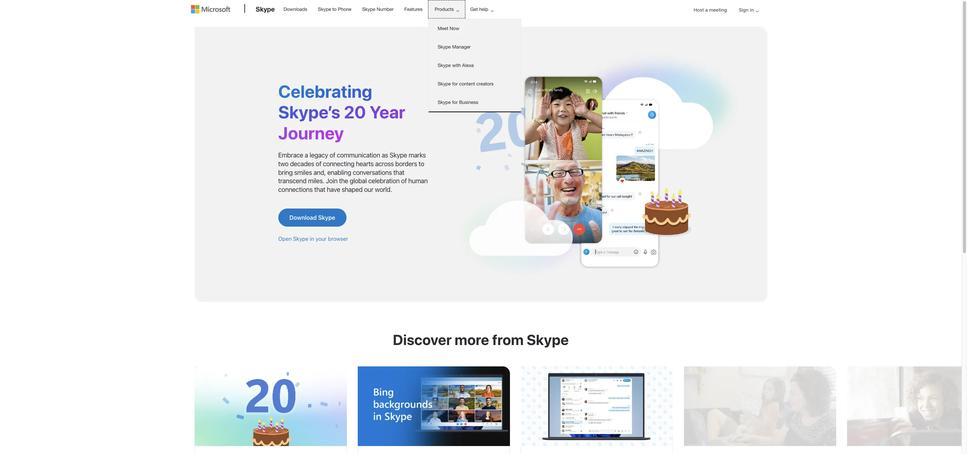 Task type: locate. For each thing, give the bounding box(es) containing it.
skype for business link
[[429, 93, 521, 112]]

communication
[[337, 151, 380, 159]]

manager
[[452, 44, 471, 50]]

in
[[750, 7, 754, 13], [310, 236, 314, 242]]

a inside menu bar
[[705, 7, 708, 13]]

a
[[705, 7, 708, 13], [305, 151, 308, 159]]

conversations
[[353, 169, 392, 176]]

skype inside the embrace a legacy of communication as skype marks two decades of connecting hearts across borders to bring smiles and, enabling conversations that transcend miles. join the global celebration of human connections that have shaped our world.
[[390, 151, 407, 159]]

of up connecting
[[330, 151, 335, 159]]

of
[[330, 151, 335, 159], [316, 160, 321, 168], [401, 177, 407, 185]]

1 for from the top
[[452, 81, 458, 87]]

1 horizontal spatial of
[[330, 151, 335, 159]]

to inside skype to phone link
[[332, 7, 337, 12]]

1 horizontal spatial in
[[750, 7, 754, 13]]

help
[[479, 7, 488, 12]]

a inside the embrace a legacy of communication as skype marks two decades of connecting hearts across borders to bring smiles and, enabling conversations that transcend miles. join the global celebration of human connections that have shaped our world.
[[305, 151, 308, 159]]

great video calling with skype image
[[452, 49, 745, 280]]

downloads
[[284, 7, 307, 12]]

menu bar containing host a meeting
[[191, 1, 771, 38]]

0 vertical spatial for
[[452, 81, 458, 87]]

celebration
[[368, 177, 400, 185]]

from
[[492, 331, 524, 348]]

products button
[[429, 0, 465, 18]]

1 vertical spatial of
[[316, 160, 321, 168]]

0 horizontal spatial to
[[332, 7, 337, 12]]

as
[[382, 151, 388, 159]]

shaped
[[342, 186, 363, 194]]

skype for content creators
[[438, 81, 494, 87]]

a for host
[[705, 7, 708, 13]]

a right host
[[705, 7, 708, 13]]

menu bar
[[191, 1, 771, 38]]

meet
[[438, 26, 448, 31]]

year
[[370, 102, 405, 122]]

0 horizontal spatial of
[[316, 160, 321, 168]]

for for content
[[452, 81, 458, 87]]

for left business
[[452, 100, 458, 105]]

with
[[452, 63, 461, 68]]

hearts
[[356, 160, 374, 168]]

discover more from skype
[[393, 331, 569, 348]]

join
[[326, 177, 338, 185]]

downloads link
[[280, 0, 310, 18]]

1 horizontal spatial to
[[419, 160, 424, 168]]

a up the decades
[[305, 151, 308, 159]]

browser
[[328, 236, 348, 242]]

2 vertical spatial of
[[401, 177, 407, 185]]

products
[[435, 7, 454, 12]]

of down legacy
[[316, 160, 321, 168]]

content
[[459, 81, 475, 87]]

to
[[332, 7, 337, 12], [419, 160, 424, 168]]

features link
[[401, 0, 426, 18]]

across
[[375, 160, 394, 168]]

enabling
[[327, 169, 351, 176]]

of left human
[[401, 177, 407, 185]]

1 vertical spatial that
[[314, 186, 325, 194]]

skype number
[[362, 7, 394, 12]]

0 vertical spatial that
[[393, 169, 404, 176]]

to down marks
[[419, 160, 424, 168]]

for
[[452, 81, 458, 87], [452, 100, 458, 105]]

1 vertical spatial in
[[310, 236, 314, 242]]

0 horizontal spatial in
[[310, 236, 314, 242]]

celebrating
[[278, 81, 372, 101]]

picture of skype light stage call in progress with bing backgrounds and text bing backgrounds in skype. image
[[358, 367, 510, 447]]

1 vertical spatial to
[[419, 160, 424, 168]]

1 vertical spatial a
[[305, 151, 308, 159]]

skype for content creators link
[[429, 75, 521, 93]]

skype to phone link
[[315, 0, 355, 18]]

business
[[459, 100, 478, 105]]

that
[[393, 169, 404, 176], [314, 186, 325, 194]]

features
[[404, 7, 423, 12]]

skype to phone
[[318, 7, 351, 12]]

1 horizontal spatial a
[[705, 7, 708, 13]]

host a meeting link
[[688, 1, 733, 19]]

sign in
[[739, 7, 754, 13]]

connections
[[278, 186, 313, 194]]

that down miles.
[[314, 186, 325, 194]]

open skype in your browser
[[278, 236, 348, 242]]

global
[[350, 177, 367, 185]]

1 horizontal spatial that
[[393, 169, 404, 176]]

that down borders
[[393, 169, 404, 176]]

0 horizontal spatial a
[[305, 151, 308, 159]]

a for embrace
[[305, 151, 308, 159]]

2 horizontal spatial of
[[401, 177, 407, 185]]

2 for from the top
[[452, 100, 458, 105]]

get help button
[[464, 0, 499, 18]]

skype with alexa
[[438, 63, 474, 68]]

skype
[[256, 5, 275, 13], [318, 7, 331, 12], [362, 7, 375, 12], [438, 44, 451, 50], [438, 63, 451, 68], [438, 81, 451, 87], [438, 100, 451, 105], [390, 151, 407, 159], [318, 215, 335, 221], [293, 236, 308, 242], [527, 331, 569, 348]]

picture of skype modern message chat with side bar. image
[[521, 367, 673, 447]]

0 vertical spatial a
[[705, 7, 708, 13]]

in left your
[[310, 236, 314, 242]]

in inside menu bar
[[750, 7, 754, 13]]

in right sign
[[750, 7, 754, 13]]

to left phone
[[332, 7, 337, 12]]

two
[[278, 160, 288, 168]]

0 vertical spatial to
[[332, 7, 337, 12]]

open skype in your browser link
[[278, 236, 348, 242]]

marks
[[409, 151, 426, 159]]

skype's
[[278, 102, 340, 122]]

open
[[278, 236, 292, 242]]

to inside the embrace a legacy of communication as skype marks two decades of connecting hearts across borders to bring smiles and, enabling conversations that transcend miles. join the global celebration of human connections that have shaped our world.
[[419, 160, 424, 168]]

and,
[[314, 169, 326, 176]]

the
[[339, 177, 348, 185]]

get help
[[470, 7, 488, 12]]

1 vertical spatial for
[[452, 100, 458, 105]]

bring
[[278, 169, 293, 176]]

for left content
[[452, 81, 458, 87]]

celebrating skype's 20 year journey
[[278, 81, 405, 143]]

human
[[408, 177, 428, 185]]

0 vertical spatial of
[[330, 151, 335, 159]]

0 vertical spatial in
[[750, 7, 754, 13]]



Task type: vqa. For each thing, say whether or not it's contained in the screenshot.
CHAT
no



Task type: describe. For each thing, give the bounding box(es) containing it.
host
[[694, 7, 704, 13]]

discover
[[393, 331, 452, 348]]

skype manager link
[[429, 38, 521, 56]]

skype manager
[[438, 44, 471, 50]]

our
[[364, 186, 373, 194]]

celebrating skype's 20 year journey main content
[[0, 23, 967, 455]]

number
[[377, 7, 394, 12]]

embrace a legacy of communication as skype marks two decades of connecting hearts across borders to bring smiles and, enabling conversations that transcend miles. join the global celebration of human connections that have shaped our world.
[[278, 151, 428, 194]]

have
[[327, 186, 340, 194]]

get
[[470, 7, 478, 12]]

journey
[[278, 123, 344, 143]]

connecting
[[323, 160, 354, 168]]

for for business
[[452, 100, 458, 105]]

miles.
[[308, 177, 324, 185]]

arrow down image
[[753, 7, 762, 16]]

transcend
[[278, 177, 306, 185]]

download
[[289, 215, 317, 221]]

phone
[[338, 7, 351, 12]]

alexa
[[462, 63, 474, 68]]

skype number link
[[359, 0, 397, 18]]

20
[[344, 102, 366, 122]]

microsoft image
[[191, 5, 230, 13]]

more
[[455, 331, 489, 348]]

picture of skype logo and cake celebrating 20 years of skype image
[[194, 367, 347, 447]]

meet now
[[438, 26, 459, 31]]

borders
[[395, 160, 417, 168]]

your
[[316, 236, 327, 242]]

smiles
[[294, 169, 312, 176]]

in inside main content
[[310, 236, 314, 242]]

now
[[450, 26, 459, 31]]

meeting
[[709, 7, 727, 13]]

skype inside 'link'
[[438, 44, 451, 50]]

world.
[[375, 186, 392, 194]]

sign
[[739, 7, 749, 13]]

0 horizontal spatial that
[[314, 186, 325, 194]]

skype with alexa link
[[429, 56, 521, 75]]

meet now link
[[429, 19, 521, 38]]

decades
[[290, 160, 314, 168]]

creators
[[476, 81, 494, 87]]

host a meeting
[[694, 7, 727, 13]]

embrace
[[278, 151, 303, 159]]

legacy
[[310, 151, 328, 159]]

skype for business
[[438, 100, 478, 105]]

sign in link
[[733, 1, 762, 19]]

skype link
[[252, 0, 278, 20]]

download skype link
[[278, 209, 346, 227]]

download skype
[[289, 215, 335, 221]]



